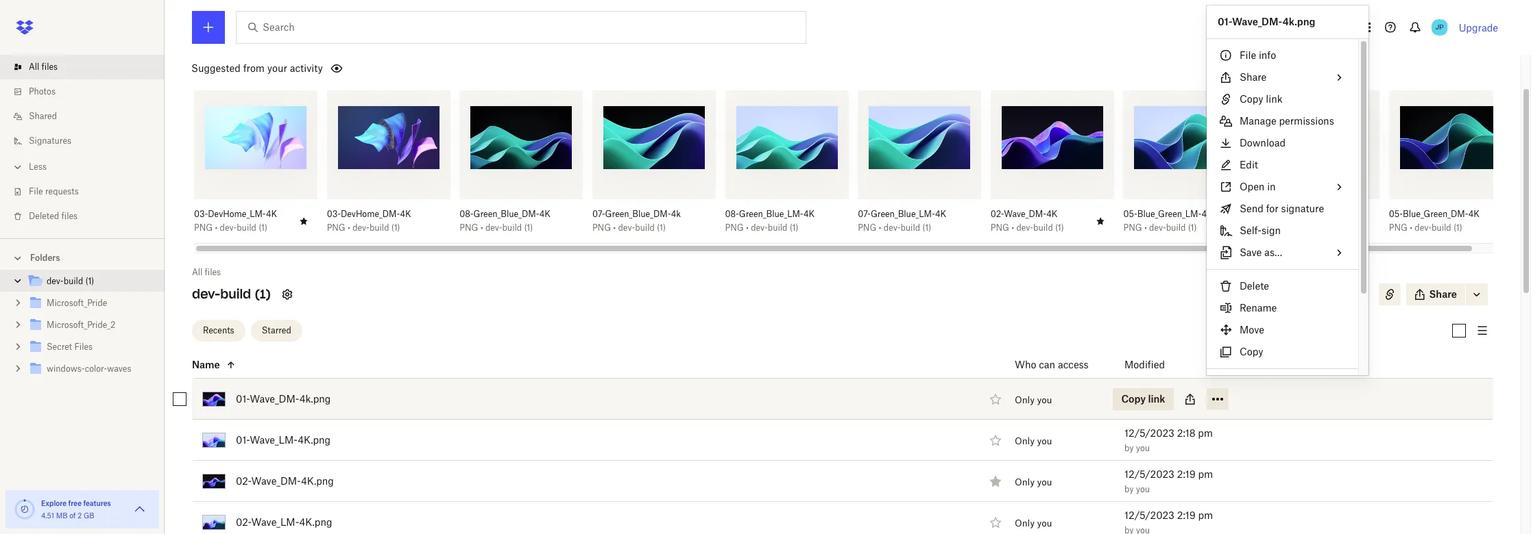 Task type: describe. For each thing, give the bounding box(es) containing it.
0 vertical spatial 01-
[[1218, 16, 1232, 27]]

08-green_blue_lm-4k png • dev-build (1)
[[725, 209, 815, 233]]

table containing name
[[162, 352, 1494, 535]]

• for 05-blue_green_lm-4k png • dev-build (1)
[[1144, 223, 1147, 233]]

(1) for 02-wave_lm-4k png • dev-build (1)
[[1321, 223, 1330, 233]]

permissions
[[1279, 115, 1334, 127]]

dev- for 03-devhome_lm-4k png • dev-build (1)
[[220, 223, 237, 233]]

modified
[[1125, 359, 1165, 371]]

dev- up recents
[[192, 287, 220, 302]]

02-wave_dm-4k.png link
[[236, 474, 334, 490]]

png • dev-build (1) button for 08-green_blue_dm-4k
[[460, 223, 553, 234]]

build for 07-green_blue_lm-4k
[[901, 223, 920, 233]]

01-wave_lm-4k.png
[[236, 434, 331, 446]]

send for signature
[[1240, 203, 1324, 215]]

build for 02-wave_dm-4k
[[1033, 223, 1053, 233]]

png for 07-green_blue_lm-4k png • dev-build (1)
[[858, 223, 877, 233]]

share menu item
[[1207, 67, 1358, 88]]

02-wave_lm-4k button
[[1256, 209, 1350, 220]]

save
[[1240, 247, 1262, 259]]

who
[[1015, 359, 1036, 371]]

02- for 02-wave_dm-4k png • dev-build (1)
[[991, 209, 1004, 219]]

photos
[[29, 86, 56, 97]]

suggested from your activity
[[191, 62, 323, 74]]

sign
[[1262, 225, 1281, 237]]

02-wave_lm-4k.png
[[236, 517, 332, 528]]

name 02-wave_dm-4k.png, modified 12/5/2023 2:19 pm, element
[[162, 462, 1494, 503]]

12/5/2023 for 01-wave_dm-4k.png
[[1125, 386, 1175, 398]]

2:18 for 01-wave_dm-4k.png
[[1177, 386, 1196, 398]]

less
[[29, 162, 47, 172]]

4k for 02-wave_lm-4k
[[1311, 209, 1322, 219]]

remove from starred image
[[987, 474, 1004, 490]]

requests
[[45, 187, 79, 197]]

pm for 01-wave_lm-4k.png
[[1198, 428, 1213, 439]]

move menu item
[[1207, 320, 1358, 341]]

07- for green_blue_dm-
[[592, 209, 605, 219]]

12/5/2023 2:18 pm by you for 01-wave_dm-4k.png
[[1125, 386, 1213, 413]]

(1) for 05-blue_green_lm-4k png • dev-build (1)
[[1188, 223, 1197, 233]]

edit menu item
[[1207, 154, 1358, 176]]

modified button
[[1125, 357, 1201, 373]]

download menu item
[[1207, 132, 1358, 154]]

07-green_blue_dm-4k button
[[592, 209, 686, 220]]

png • dev-build (1) button for 07-green_blue_dm-4k
[[592, 223, 686, 234]]

/dev-build (1)/01-wave_dm-4k.png image
[[202, 392, 226, 407]]

your
[[267, 62, 287, 74]]

only you for 02-wave_lm-4k.png
[[1015, 518, 1052, 529]]

2:19 for 12/5/2023 2:19 pm by you
[[1177, 469, 1196, 480]]

can
[[1039, 359, 1055, 371]]

copy menu item
[[1207, 341, 1358, 363]]

gb
[[84, 512, 94, 520]]

dev-build (1) inside "group"
[[47, 276, 94, 287]]

save as…
[[1240, 247, 1282, 259]]

4k.png for 02-wave_lm-4k.png
[[299, 517, 332, 528]]

2 vertical spatial files
[[205, 267, 221, 278]]

dev- for 02-wave_lm-4k png • dev-build (1)
[[1282, 223, 1299, 233]]

green_blue_dm- for 08-
[[474, 209, 539, 219]]

build inside dev-build (1) link
[[64, 276, 83, 287]]

blue_green_lm-
[[1137, 209, 1202, 219]]

file info menu item
[[1207, 45, 1358, 67]]

1 horizontal spatial all
[[192, 267, 203, 278]]

01-wave_lm-4k.png link
[[236, 432, 331, 449]]

02-wave_lm-4k png • dev-build (1)
[[1256, 209, 1330, 233]]

png • dev-build (1) button for 03-devhome_lm-4k
[[194, 223, 287, 234]]

03-devhome_dm-4k png • dev-build (1)
[[327, 209, 411, 233]]

all files link inside list
[[11, 55, 165, 80]]

copy link menu item
[[1207, 88, 1358, 110]]

07-green_blue_lm-4k png • dev-build (1)
[[858, 209, 946, 233]]

png • dev-build (1) button for 08-green_blue_lm-4k
[[725, 223, 819, 234]]

recents
[[203, 325, 234, 336]]

file requests link
[[11, 180, 165, 204]]

delete
[[1240, 280, 1269, 292]]

rename
[[1240, 302, 1277, 314]]

who can access
[[1015, 359, 1089, 371]]

08-green_blue_lm-4k button
[[725, 209, 819, 220]]

png for 02-wave_lm-4k png • dev-build (1)
[[1256, 223, 1275, 233]]

name 02-wave_lm-4k.png, modified 12/5/2023 2:19 pm, element
[[162, 503, 1494, 535]]

send for signature menu item
[[1207, 198, 1358, 220]]

• for 07-green_blue_lm-4k png • dev-build (1)
[[879, 223, 882, 233]]

file for file info
[[1240, 49, 1256, 61]]

delete menu item
[[1207, 276, 1358, 298]]

12/5/2023 for 01-wave_lm-4k.png
[[1125, 428, 1175, 439]]

05-blue_green_dm-4k png • dev-build (1)
[[1389, 209, 1480, 233]]

quota usage element
[[14, 499, 36, 521]]

0 vertical spatial 01-wave_dm-4k.png
[[1218, 16, 1315, 27]]

png for 02-wave_dm-4k png • dev-build (1)
[[991, 223, 1009, 233]]

• for 02-wave_lm-4k png • dev-build (1)
[[1277, 223, 1280, 233]]

build for 05-blue_green_lm-4k
[[1166, 223, 1186, 233]]

starred
[[262, 325, 291, 336]]

explore free features 4.51 mb of 2 gb
[[41, 500, 111, 520]]

green_blue_lm- for 07-
[[871, 209, 935, 219]]

by for 02-wave_dm-4k.png
[[1125, 485, 1134, 495]]

files for 'deleted files' link
[[61, 211, 78, 221]]

(1) for 03-devhome_dm-4k png • dev-build (1)
[[391, 223, 400, 233]]

4k for 08-green_blue_lm-4k
[[804, 209, 815, 219]]

png • dev-build (1) button for 02-wave_dm-4k
[[991, 223, 1084, 234]]

list containing all files
[[0, 47, 165, 239]]

4k for 05-blue_green_dm-4k
[[1469, 209, 1480, 219]]

05-blue_green_dm-4k button
[[1389, 209, 1482, 220]]

pm for 02-wave_dm-4k.png
[[1198, 469, 1213, 480]]

from
[[243, 62, 265, 74]]

07-green_blue_lm-4k button
[[858, 209, 951, 220]]

dev- for 07-green_blue_lm-4k png • dev-build (1)
[[884, 223, 901, 233]]

file info
[[1240, 49, 1276, 61]]

access inside table
[[1058, 359, 1089, 371]]

01-wave_dm-4k.png link
[[236, 391, 331, 408]]

pm for 01-wave_dm-4k.png
[[1198, 386, 1213, 398]]

(1) for 08-green_blue_lm-4k png • dev-build (1)
[[790, 223, 799, 233]]

copy for copy
[[1240, 346, 1264, 358]]

name 01-wave_lm-4k.png, modified 12/5/2023 2:18 pm, element
[[162, 420, 1494, 462]]

devhome_dm-
[[341, 209, 400, 219]]

you inside 12/5/2023 2:19 pm by you
[[1136, 485, 1150, 495]]

02-wave_dm-4k button
[[991, 209, 1084, 220]]

png for 08-green_blue_lm-4k png • dev-build (1)
[[725, 223, 744, 233]]

dev- for 08-green_blue_dm-4k png • dev-build (1)
[[485, 223, 502, 233]]

• for 08-green_blue_lm-4k png • dev-build (1)
[[746, 223, 749, 233]]

share button
[[1406, 284, 1465, 306]]

folders
[[30, 253, 60, 263]]

blue_green_dm-
[[1403, 209, 1469, 219]]

file requests
[[29, 187, 79, 197]]

/dev-build (1)/02-wave_lm-4k.png image
[[202, 515, 226, 530]]

4k for 03-devhome_lm-4k
[[266, 209, 277, 219]]

4k
[[671, 209, 681, 219]]

02-wave_lm-4k.png link
[[236, 515, 332, 531]]

08-green_blue_dm-4k button
[[460, 209, 553, 220]]

• for 02-wave_dm-4k png • dev-build (1)
[[1012, 223, 1014, 233]]

dev- for 07-green_blue_dm-4k png • dev-build (1)
[[618, 223, 635, 233]]

build for 03-devhome_dm-4k
[[370, 223, 389, 233]]

open
[[1240, 181, 1265, 193]]

manage permissions
[[1240, 115, 1334, 127]]

file for file requests
[[29, 187, 43, 197]]

03-devhome_lm-4k png • dev-build (1)
[[194, 209, 277, 233]]

4.51
[[41, 512, 54, 520]]

dev-build (1) group
[[0, 268, 165, 391]]

12/5/2023 2:19 pm by you
[[1125, 469, 1213, 495]]

folders button
[[0, 248, 165, 268]]

02-wave_dm-4k png • dev-build (1)
[[991, 209, 1064, 233]]

mb
[[56, 512, 68, 520]]

you inside name 02-wave_lm-4k.png, modified 12/5/2023 2:19 pm, element
[[1037, 518, 1052, 529]]

in
[[1267, 181, 1276, 193]]

0 vertical spatial access
[[1341, 289, 1368, 300]]

shared
[[29, 111, 57, 121]]

(1) for 05-blue_green_dm-4k png • dev-build (1)
[[1454, 223, 1463, 233]]

dev- inside "group"
[[47, 276, 64, 287]]

05-blue_green_lm-4k button
[[1124, 209, 1217, 220]]

01-wave_dm-4k.png inside table
[[236, 393, 331, 405]]

self-sign menu item
[[1207, 220, 1358, 242]]



Task type: locate. For each thing, give the bounding box(es) containing it.
0 horizontal spatial 08-
[[460, 209, 474, 219]]

2 vertical spatial by
[[1125, 485, 1134, 495]]

0 horizontal spatial all files link
[[11, 55, 165, 80]]

0 horizontal spatial dev-build (1)
[[47, 276, 94, 287]]

• down devhome_lm-
[[215, 223, 218, 233]]

1 green_blue_lm- from the left
[[739, 209, 804, 219]]

• inside 02-wave_dm-4k png • dev-build (1)
[[1012, 223, 1014, 233]]

build down 05-blue_green_dm-4k button
[[1432, 223, 1451, 233]]

dev- inside "02-wave_lm-4k png • dev-build (1)"
[[1282, 223, 1299, 233]]

1 vertical spatial wave_lm-
[[250, 434, 298, 446]]

pm down 12/5/2023 2:19 pm by you at bottom
[[1198, 510, 1213, 522]]

12/5/2023 for 02-wave_dm-4k.png
[[1125, 469, 1175, 480]]

6 4k from the left
[[1047, 209, 1058, 219]]

1 horizontal spatial green_blue_dm-
[[605, 209, 671, 219]]

info
[[1259, 49, 1276, 61]]

0 horizontal spatial files
[[42, 62, 58, 72]]

4 • from the left
[[613, 223, 616, 233]]

(1) for 07-green_blue_dm-4k png • dev-build (1)
[[657, 223, 666, 233]]

only you button inside the name 01-wave_lm-4k.png, modified 12/5/2023 2:18 pm, "element"
[[1015, 436, 1052, 447]]

02-
[[991, 209, 1004, 219], [1256, 209, 1270, 219], [236, 476, 251, 487], [236, 517, 251, 528]]

2 12/5/2023 from the top
[[1125, 428, 1175, 439]]

5 png from the left
[[725, 223, 744, 233]]

5 • from the left
[[746, 223, 749, 233]]

build inside 08-green_blue_lm-4k png • dev-build (1)
[[768, 223, 788, 233]]

signatures
[[29, 136, 71, 146]]

png down for
[[1256, 223, 1275, 233]]

file left info at the right of the page
[[1240, 49, 1256, 61]]

2 png • dev-build (1) button from the left
[[327, 223, 420, 234]]

0 horizontal spatial all
[[29, 62, 39, 72]]

01- inside the 01-wave_dm-4k.png link
[[236, 393, 250, 405]]

access
[[1341, 289, 1368, 300], [1058, 359, 1089, 371]]

1 12/5/2023 2:18 pm by you from the top
[[1125, 386, 1213, 413]]

1 03- from the left
[[194, 209, 208, 219]]

(1) for 08-green_blue_dm-4k png • dev-build (1)
[[524, 223, 533, 233]]

(1) inside 05-blue_green_dm-4k png • dev-build (1)
[[1454, 223, 1463, 233]]

signatures link
[[11, 129, 165, 154]]

dev- down devhome_lm-
[[220, 223, 237, 233]]

dev-
[[220, 223, 237, 233], [353, 223, 370, 233], [485, 223, 502, 233], [618, 223, 635, 233], [751, 223, 768, 233], [884, 223, 901, 233], [1017, 223, 1033, 233], [1149, 223, 1166, 233], [1282, 223, 1299, 233], [1415, 223, 1432, 233], [47, 276, 64, 287], [192, 287, 220, 302]]

1 horizontal spatial 05-
[[1389, 209, 1403, 219]]

only inside the name 01-wave_lm-4k.png, modified 12/5/2023 2:18 pm, "element"
[[1015, 436, 1035, 447]]

share inside button
[[1429, 289, 1457, 300]]

/dev-build (1)/01-wave_lm-4k.png image
[[202, 433, 226, 448]]

02- inside 02-wave_dm-4k png • dev-build (1)
[[991, 209, 1004, 219]]

build for 02-wave_lm-4k
[[1299, 223, 1319, 233]]

send
[[1240, 203, 1264, 215]]

pm down modified button
[[1198, 386, 1213, 398]]

add to starred image
[[987, 432, 1004, 449]]

3 png • dev-build (1) button from the left
[[460, 223, 553, 234]]

build for 03-devhome_lm-4k
[[237, 223, 256, 233]]

08- inside 08-green_blue_dm-4k png • dev-build (1)
[[460, 209, 474, 219]]

build inside 07-green_blue_dm-4k png • dev-build (1)
[[635, 223, 655, 233]]

all files link up "shared" link
[[11, 55, 165, 80]]

2 05- from the left
[[1389, 209, 1403, 219]]

devhome_lm-
[[208, 209, 266, 219]]

dev- inside 08-green_blue_dm-4k png • dev-build (1)
[[485, 223, 502, 233]]

(1) down 02-wave_lm-4k button
[[1321, 223, 1330, 233]]

only you button inside name 01-wave_dm-4k.png, modified 12/5/2023 2:18 pm, element
[[1015, 395, 1052, 406]]

0 horizontal spatial share
[[1240, 71, 1267, 83]]

dev- down 05-blue_green_dm-4k button
[[1415, 223, 1432, 233]]

add to starred image up add to starred image
[[987, 391, 1004, 408]]

only you button for 01-wave_lm-4k.png
[[1015, 436, 1052, 447]]

3 only you from the top
[[1015, 477, 1052, 488]]

pm up 12/5/2023 2:19 pm
[[1198, 469, 1213, 480]]

png • dev-build (1) button down 08-green_blue_lm-4k 'button'
[[725, 223, 819, 234]]

4k.png
[[1283, 16, 1315, 27], [299, 393, 331, 405]]

03-devhome_dm-4k button
[[327, 209, 420, 220]]

you
[[1305, 289, 1319, 300], [1037, 395, 1052, 406], [1136, 402, 1150, 413], [1037, 436, 1052, 447], [1136, 443, 1150, 454], [1037, 477, 1052, 488], [1136, 485, 1150, 495], [1037, 518, 1052, 529]]

list
[[0, 47, 165, 239]]

4k inside 05-blue_green_dm-4k png • dev-build (1)
[[1469, 209, 1480, 219]]

deleted files link
[[11, 204, 165, 229]]

1 08- from the left
[[460, 209, 474, 219]]

dev- down 02-wave_dm-4k button on the right of the page
[[1017, 223, 1033, 233]]

01- for 01-wave_dm-4k.png
[[236, 393, 250, 405]]

wave_lm- for 01-wave_lm-4k.png
[[250, 434, 298, 446]]

by inside 12/5/2023 2:19 pm by you
[[1125, 485, 1134, 495]]

2 horizontal spatial files
[[205, 267, 221, 278]]

menu item
[[1207, 375, 1358, 397]]

1 horizontal spatial 01-wave_dm-4k.png
[[1218, 16, 1315, 27]]

dev- for 05-blue_green_dm-4k png • dev-build (1)
[[1415, 223, 1432, 233]]

(1) down the 03-devhome_dm-4k button
[[391, 223, 400, 233]]

1 horizontal spatial access
[[1341, 289, 1368, 300]]

dev- down 02-wave_lm-4k button
[[1282, 223, 1299, 233]]

only you button inside the name 02-wave_dm-4k.png, modified 12/5/2023 2:19 pm, element
[[1015, 477, 1052, 488]]

4k.png for 02-wave_dm-4k.png
[[301, 476, 334, 487]]

save as… menu item
[[1207, 242, 1358, 264]]

1 vertical spatial 2:18
[[1177, 428, 1196, 439]]

1 horizontal spatial 03-
[[327, 209, 341, 219]]

0 vertical spatial 4k.png
[[298, 434, 331, 446]]

self-
[[1240, 225, 1262, 237]]

features
[[83, 500, 111, 508]]

1 vertical spatial file
[[29, 187, 43, 197]]

copy left link
[[1240, 93, 1264, 105]]

build for 08-green_blue_lm-4k
[[768, 223, 788, 233]]

• down send for signature menu item
[[1277, 223, 1280, 233]]

7 4k from the left
[[1202, 209, 1213, 219]]

png • dev-build (1) button down 02-wave_lm-4k button
[[1256, 223, 1350, 234]]

2
[[78, 512, 82, 520]]

manage permissions menu item
[[1207, 110, 1358, 132]]

2 vertical spatial wave_lm-
[[251, 517, 299, 528]]

name 01-wave_dm-4k.png, modified 12/5/2023 2:18 pm, element
[[162, 379, 1494, 420]]

link
[[1266, 93, 1283, 105]]

open in
[[1240, 181, 1276, 193]]

open in menu item
[[1207, 176, 1358, 198]]

build inside "02-wave_lm-4k png • dev-build (1)"
[[1299, 223, 1319, 233]]

(1) down 07-green_blue_dm-4k button
[[657, 223, 666, 233]]

1 only you from the top
[[1015, 395, 1052, 406]]

by inside name 01-wave_dm-4k.png, modified 12/5/2023 2:18 pm, element
[[1125, 402, 1134, 413]]

access right can
[[1058, 359, 1089, 371]]

4k inside 02-wave_dm-4k png • dev-build (1)
[[1047, 209, 1058, 219]]

08-
[[460, 209, 474, 219], [725, 209, 739, 219]]

01- inside 01-wave_lm-4k.png "link"
[[236, 434, 250, 446]]

02- for 02-wave_dm-4k.png
[[236, 476, 251, 487]]

0 vertical spatial 4k.png
[[1283, 16, 1315, 27]]

(1) inside 07-green_blue_dm-4k png • dev-build (1)
[[657, 223, 666, 233]]

(1) down folders button at left
[[85, 276, 94, 287]]

08-green_blue_dm-4k png • dev-build (1)
[[460, 209, 551, 233]]

2 green_blue_dm- from the left
[[605, 209, 671, 219]]

build down 08-green_blue_lm-4k 'button'
[[768, 223, 788, 233]]

1 4k from the left
[[266, 209, 277, 219]]

all inside list item
[[29, 62, 39, 72]]

dev- down 08-green_blue_lm-4k 'button'
[[751, 223, 768, 233]]

0 vertical spatial files
[[42, 62, 58, 72]]

0 vertical spatial copy
[[1240, 93, 1264, 105]]

(1) inside the 07-green_blue_lm-4k png • dev-build (1)
[[923, 223, 931, 233]]

1 copy from the top
[[1240, 93, 1264, 105]]

03- for devhome_dm-
[[327, 209, 341, 219]]

green_blue_lm- for 08-
[[739, 209, 804, 219]]

1 horizontal spatial file
[[1240, 49, 1256, 61]]

08- inside 08-green_blue_lm-4k png • dev-build (1)
[[725, 209, 739, 219]]

pm
[[1198, 386, 1213, 398], [1198, 428, 1213, 439], [1198, 469, 1213, 480], [1198, 510, 1213, 522]]

4k.png up 01-wave_lm-4k.png
[[299, 393, 331, 405]]

png down 07-green_blue_lm-4k button
[[858, 223, 877, 233]]

• for 03-devhome_lm-4k png • dev-build (1)
[[215, 223, 218, 233]]

as…
[[1265, 247, 1282, 259]]

0 horizontal spatial green_blue_lm-
[[739, 209, 804, 219]]

12/5/2023 2:18 pm by you for 01-wave_lm-4k.png
[[1125, 428, 1213, 454]]

01- right /dev-build (1)/01-wave_lm-4k.png image
[[236, 434, 250, 446]]

green_blue_dm- inside 07-green_blue_dm-4k png • dev-build (1)
[[605, 209, 671, 219]]

• down devhome_dm-
[[348, 223, 350, 233]]

0 vertical spatial file
[[1240, 49, 1256, 61]]

4k inside 08-green_blue_dm-4k png • dev-build (1)
[[539, 209, 551, 219]]

dev-build (1) link
[[27, 273, 154, 291]]

4k.png down the 02-wave_dm-4k.png link
[[299, 517, 332, 528]]

(1) down 05-blue_green_dm-4k button
[[1454, 223, 1463, 233]]

png • dev-build (1) button down 05-blue_green_lm-4k button
[[1124, 223, 1217, 234]]

deleted
[[29, 211, 59, 221]]

only for 01-wave_dm-4k.png
[[1015, 395, 1035, 406]]

2:19 down 12/5/2023 2:19 pm by you at bottom
[[1177, 510, 1196, 522]]

download
[[1240, 137, 1286, 149]]

build down 07-green_blue_lm-4k button
[[901, 223, 920, 233]]

4 png from the left
[[592, 223, 611, 233]]

copy down move
[[1240, 346, 1264, 358]]

2:18 for 01-wave_lm-4k.png
[[1177, 428, 1196, 439]]

png • dev-build (1) button down 05-blue_green_dm-4k button
[[1389, 223, 1482, 234]]

3 12/5/2023 from the top
[[1125, 469, 1175, 480]]

• inside 05-blue_green_lm-4k png • dev-build (1)
[[1144, 223, 1147, 233]]

png down blue_green_lm-
[[1124, 223, 1142, 233]]

1 vertical spatial 2:19
[[1177, 510, 1196, 522]]

1 vertical spatial 01-
[[236, 393, 250, 405]]

03-devhome_lm-4k button
[[194, 209, 287, 220]]

9 4k from the left
[[1469, 209, 1480, 219]]

0 vertical spatial 2:18
[[1177, 386, 1196, 398]]

2 only you button from the top
[[1015, 436, 1052, 447]]

only for 02-wave_lm-4k.png
[[1015, 518, 1035, 529]]

build inside the 07-green_blue_lm-4k png • dev-build (1)
[[901, 223, 920, 233]]

wave_lm- inside "link"
[[250, 434, 298, 446]]

9 png from the left
[[1256, 223, 1275, 233]]

dev-build (1)
[[47, 276, 94, 287], [192, 287, 271, 302]]

3 4k from the left
[[539, 209, 551, 219]]

all
[[29, 62, 39, 72], [192, 267, 203, 278]]

(1) down 08-green_blue_dm-4k button
[[524, 223, 533, 233]]

png • dev-build (1) button down 07-green_blue_lm-4k button
[[858, 223, 951, 234]]

12/5/2023 down modified
[[1125, 386, 1175, 398]]

1 add to starred image from the top
[[987, 391, 1004, 408]]

png • dev-build (1) button down 02-wave_dm-4k button on the right of the page
[[991, 223, 1084, 234]]

build inside '03-devhome_dm-4k png • dev-build (1)'
[[370, 223, 389, 233]]

png • dev-build (1) button down the 03-devhome_lm-4k button
[[194, 223, 287, 234]]

by for 01-wave_lm-4k.png
[[1125, 443, 1134, 454]]

all files list item
[[0, 55, 165, 80]]

only inside name 01-wave_dm-4k.png, modified 12/5/2023 2:18 pm, element
[[1015, 395, 1035, 406]]

1 vertical spatial files
[[61, 211, 78, 221]]

manage
[[1240, 115, 1277, 127]]

7 png from the left
[[991, 223, 1009, 233]]

• down 05-blue_green_dm-4k button
[[1410, 223, 1413, 233]]

08- for green_blue_lm-
[[725, 209, 739, 219]]

1 2:19 from the top
[[1177, 469, 1196, 480]]

1 vertical spatial copy
[[1240, 346, 1264, 358]]

05- inside 05-blue_green_lm-4k png • dev-build (1)
[[1124, 209, 1137, 219]]

4k inside "02-wave_lm-4k png • dev-build (1)"
[[1311, 209, 1322, 219]]

1 vertical spatial by
[[1125, 443, 1134, 454]]

1 horizontal spatial share
[[1429, 289, 1457, 300]]

3 by from the top
[[1125, 485, 1134, 495]]

(1) down 07-green_blue_lm-4k button
[[923, 223, 931, 233]]

build up recents
[[220, 287, 251, 302]]

1 vertical spatial 4k.png
[[301, 476, 334, 487]]

4k inside 05-blue_green_lm-4k png • dev-build (1)
[[1202, 209, 1213, 219]]

05- inside 05-blue_green_dm-4k png • dev-build (1)
[[1389, 209, 1403, 219]]

0 horizontal spatial 4k.png
[[299, 393, 331, 405]]

files right deleted
[[61, 211, 78, 221]]

png inside 07-green_blue_dm-4k png • dev-build (1)
[[592, 223, 611, 233]]

build down the 03-devhome_dm-4k button
[[370, 223, 389, 233]]

add to starred image for 12/5/2023 2:18 pm
[[987, 391, 1004, 408]]

2:18
[[1177, 386, 1196, 398], [1177, 428, 1196, 439]]

4k.png up 02-wave_dm-4k.png
[[298, 434, 331, 446]]

2:18 inside "element"
[[1177, 428, 1196, 439]]

12/5/2023 up 12/5/2023 2:19 pm
[[1125, 469, 1175, 480]]

4k for 08-green_blue_dm-4k
[[539, 209, 551, 219]]

2 03- from the left
[[327, 209, 341, 219]]

png down 02-wave_dm-4k button on the right of the page
[[991, 223, 1009, 233]]

only you for 01-wave_dm-4k.png
[[1015, 395, 1052, 406]]

1 horizontal spatial 07-
[[858, 209, 871, 219]]

01-
[[1218, 16, 1232, 27], [236, 393, 250, 405], [236, 434, 250, 446]]

10 • from the left
[[1410, 223, 1413, 233]]

6 png • dev-build (1) button from the left
[[858, 223, 951, 234]]

• inside 08-green_blue_lm-4k png • dev-build (1)
[[746, 223, 749, 233]]

upgrade
[[1459, 22, 1498, 33]]

only you inside the name 01-wave_lm-4k.png, modified 12/5/2023 2:18 pm, "element"
[[1015, 436, 1052, 447]]

png down 07-green_blue_dm-4k button
[[592, 223, 611, 233]]

1 by from the top
[[1125, 402, 1134, 413]]

build
[[237, 223, 256, 233], [370, 223, 389, 233], [502, 223, 522, 233], [635, 223, 655, 233], [768, 223, 788, 233], [901, 223, 920, 233], [1033, 223, 1053, 233], [1166, 223, 1186, 233], [1299, 223, 1319, 233], [1432, 223, 1451, 233], [64, 276, 83, 287], [220, 287, 251, 302]]

1 horizontal spatial dev-build (1)
[[192, 287, 271, 302]]

build down folders button at left
[[64, 276, 83, 287]]

build down 08-green_blue_dm-4k button
[[502, 223, 522, 233]]

png • dev-build (1) button down the 03-devhome_dm-4k button
[[327, 223, 420, 234]]

free
[[68, 500, 82, 508]]

4 12/5/2023 from the top
[[1125, 510, 1175, 522]]

• inside 07-green_blue_dm-4k png • dev-build (1)
[[613, 223, 616, 233]]

upgrade link
[[1459, 22, 1498, 33]]

wave_lm- inside "02-wave_lm-4k png • dev-build (1)"
[[1270, 209, 1311, 219]]

08- for green_blue_dm-
[[460, 209, 474, 219]]

only you button inside name 02-wave_lm-4k.png, modified 12/5/2023 2:19 pm, element
[[1015, 518, 1052, 529]]

2:19 for 12/5/2023 2:19 pm
[[1177, 510, 1196, 522]]

7 • from the left
[[1012, 223, 1014, 233]]

dev- for 08-green_blue_lm-4k png • dev-build (1)
[[751, 223, 768, 233]]

dev- down 07-green_blue_dm-4k button
[[618, 223, 635, 233]]

02- inside "02-wave_lm-4k png • dev-build (1)"
[[1256, 209, 1270, 219]]

png • dev-build (1) button for 05-blue_green_dm-4k
[[1389, 223, 1482, 234]]

wave_lm- for 02-wave_lm-4k.png
[[251, 517, 299, 528]]

1 vertical spatial 01-wave_dm-4k.png
[[236, 393, 331, 405]]

(1) up the 'starred'
[[255, 287, 271, 302]]

1 only you button from the top
[[1015, 395, 1052, 406]]

all files inside list item
[[29, 62, 58, 72]]

build for 07-green_blue_dm-4k
[[635, 223, 655, 233]]

4k for 05-blue_green_lm-4k
[[1202, 209, 1213, 219]]

1 vertical spatial share
[[1429, 289, 1457, 300]]

1 horizontal spatial all files link
[[192, 266, 221, 280]]

dev- inside 07-green_blue_dm-4k png • dev-build (1)
[[618, 223, 635, 233]]

green_blue_lm-
[[739, 209, 804, 219], [871, 209, 935, 219]]

only you button
[[1015, 395, 1052, 406], [1015, 436, 1052, 447], [1015, 477, 1052, 488], [1015, 518, 1052, 529]]

edit
[[1240, 159, 1258, 171]]

2 08- from the left
[[725, 209, 739, 219]]

03- for devhome_lm-
[[194, 209, 208, 219]]

file inside file requests link
[[29, 187, 43, 197]]

6 png from the left
[[858, 223, 877, 233]]

dev- for 03-devhome_dm-4k png • dev-build (1)
[[353, 223, 370, 233]]

dev- inside the 07-green_blue_lm-4k png • dev-build (1)
[[884, 223, 901, 233]]

only inside the name 02-wave_dm-4k.png, modified 12/5/2023 2:19 pm, element
[[1015, 477, 1035, 488]]

files up photos
[[42, 62, 58, 72]]

4 only you from the top
[[1015, 518, 1052, 529]]

01-wave_dm-4k.png up 01-wave_lm-4k.png
[[236, 393, 331, 405]]

01-wave_dm-4k.png up info at the right of the page
[[1218, 16, 1315, 27]]

2 07- from the left
[[858, 209, 871, 219]]

0 vertical spatial all files
[[29, 62, 58, 72]]

png • dev-build (1) button for 03-devhome_dm-4k
[[327, 223, 420, 234]]

01- up file info menu item
[[1218, 16, 1232, 27]]

4 4k from the left
[[804, 209, 815, 219]]

add to starred image inside name 02-wave_lm-4k.png, modified 12/5/2023 2:19 pm, element
[[987, 515, 1004, 531]]

recents button
[[192, 320, 245, 342]]

2 only you from the top
[[1015, 436, 1052, 447]]

copy link
[[1240, 93, 1283, 105]]

add to starred image inside name 01-wave_dm-4k.png, modified 12/5/2023 2:18 pm, element
[[987, 391, 1004, 408]]

png for 07-green_blue_dm-4k png • dev-build (1)
[[592, 223, 611, 233]]

add to starred image
[[987, 391, 1004, 408], [987, 515, 1004, 531]]

only for 01-wave_lm-4k.png
[[1015, 436, 1035, 447]]

2:18 up 12/5/2023 2:19 pm by you at bottom
[[1177, 428, 1196, 439]]

12/5/2023 inside "element"
[[1125, 428, 1175, 439]]

0 vertical spatial share
[[1240, 71, 1267, 83]]

2 green_blue_lm- from the left
[[871, 209, 935, 219]]

4k.png for 01-wave_lm-4k.png
[[298, 434, 331, 446]]

• inside "02-wave_lm-4k png • dev-build (1)"
[[1277, 223, 1280, 233]]

2 2:19 from the top
[[1177, 510, 1196, 522]]

1 vertical spatial 4k.png
[[299, 393, 331, 405]]

green_blue_lm- inside 08-green_blue_lm-4k png • dev-build (1)
[[739, 209, 804, 219]]

photos link
[[11, 80, 165, 104]]

6 • from the left
[[879, 223, 882, 233]]

1 • from the left
[[215, 223, 218, 233]]

4k.png inside the 01-wave_dm-4k.png link
[[299, 393, 331, 405]]

12/5/2023 2:18 pm by you inside the name 01-wave_lm-4k.png, modified 12/5/2023 2:18 pm, "element"
[[1125, 428, 1213, 454]]

0 vertical spatial all files link
[[11, 55, 165, 80]]

all files link up recents
[[192, 266, 221, 280]]

1 12/5/2023 from the top
[[1125, 386, 1175, 398]]

8 4k from the left
[[1311, 209, 1322, 219]]

name
[[192, 359, 220, 371]]

05- for blue_green_dm-
[[1389, 209, 1403, 219]]

2 vertical spatial 4k.png
[[299, 517, 332, 528]]

01-wave_dm-4k.png
[[1218, 16, 1315, 27], [236, 393, 331, 405]]

file down less
[[29, 187, 43, 197]]

12/5/2023
[[1125, 386, 1175, 398], [1125, 428, 1175, 439], [1125, 469, 1175, 480], [1125, 510, 1175, 522]]

2 by from the top
[[1125, 443, 1134, 454]]

files down 03-devhome_lm-4k png • dev-build (1)
[[205, 267, 221, 278]]

png • dev-build (1) button for 05-blue_green_lm-4k
[[1124, 223, 1217, 234]]

1 vertical spatial all
[[192, 267, 203, 278]]

1 pm from the top
[[1198, 386, 1213, 398]]

12/5/2023 down 12/5/2023 2:19 pm by you at bottom
[[1125, 510, 1175, 522]]

10 png • dev-build (1) button from the left
[[1389, 223, 1482, 234]]

• for 03-devhome_dm-4k png • dev-build (1)
[[348, 223, 350, 233]]

(1) down 08-green_blue_lm-4k 'button'
[[790, 223, 799, 233]]

access right have
[[1341, 289, 1368, 300]]

file
[[1240, 49, 1256, 61], [29, 187, 43, 197]]

png for 03-devhome_lm-4k png • dev-build (1)
[[194, 223, 213, 233]]

1 vertical spatial add to starred image
[[987, 515, 1004, 531]]

12/5/2023 up 12/5/2023 2:19 pm by you at bottom
[[1125, 428, 1175, 439]]

8 png from the left
[[1124, 223, 1142, 233]]

dev- inside 02-wave_dm-4k png • dev-build (1)
[[1017, 223, 1033, 233]]

1 horizontal spatial all files
[[192, 267, 221, 278]]

8 • from the left
[[1144, 223, 1147, 233]]

•
[[215, 223, 218, 233], [348, 223, 350, 233], [480, 223, 483, 233], [613, 223, 616, 233], [746, 223, 749, 233], [879, 223, 882, 233], [1012, 223, 1014, 233], [1144, 223, 1147, 233], [1277, 223, 1280, 233], [1410, 223, 1413, 233]]

dev- down blue_green_lm-
[[1149, 223, 1166, 233]]

png inside 03-devhome_lm-4k png • dev-build (1)
[[194, 223, 213, 233]]

07- inside the 07-green_blue_lm-4k png • dev-build (1)
[[858, 209, 871, 219]]

2 pm from the top
[[1198, 428, 1213, 439]]

activity
[[290, 62, 323, 74]]

dev- down 08-green_blue_dm-4k button
[[485, 223, 502, 233]]

4k.png up file info menu item
[[1283, 16, 1315, 27]]

07-green_blue_dm-4k png • dev-build (1)
[[592, 209, 681, 233]]

dev- inside 08-green_blue_lm-4k png • dev-build (1)
[[751, 223, 768, 233]]

dropbox image
[[11, 14, 38, 41]]

name button
[[192, 357, 981, 373]]

dev- for 05-blue_green_lm-4k png • dev-build (1)
[[1149, 223, 1166, 233]]

2 add to starred image from the top
[[987, 515, 1004, 531]]

12/5/2023 2:18 pm by you up 12/5/2023 2:19 pm by you at bottom
[[1125, 428, 1213, 454]]

dev- down 07-green_blue_lm-4k button
[[884, 223, 901, 233]]

(1) inside "group"
[[85, 276, 94, 287]]

1 07- from the left
[[592, 209, 605, 219]]

• down 07-green_blue_lm-4k button
[[879, 223, 882, 233]]

None field
[[0, 0, 106, 15]]

green_blue_dm- inside 08-green_blue_dm-4k png • dev-build (1)
[[474, 209, 539, 219]]

0 horizontal spatial 07-
[[592, 209, 605, 219]]

share
[[1240, 71, 1267, 83], [1429, 289, 1457, 300]]

5 png • dev-build (1) button from the left
[[725, 223, 819, 234]]

rename menu item
[[1207, 298, 1358, 320]]

0 horizontal spatial 01-wave_dm-4k.png
[[236, 393, 331, 405]]

png down 08-green_blue_lm-4k 'button'
[[725, 223, 744, 233]]

add to starred image down remove from starred image
[[987, 515, 1004, 531]]

dev- inside 03-devhome_lm-4k png • dev-build (1)
[[220, 223, 237, 233]]

• down 07-green_blue_dm-4k button
[[613, 223, 616, 233]]

2 vertical spatial 01-
[[236, 434, 250, 446]]

only inside name 02-wave_lm-4k.png, modified 12/5/2023 2:19 pm, element
[[1015, 518, 1035, 529]]

4k inside 08-green_blue_lm-4k png • dev-build (1)
[[804, 209, 815, 219]]

0 vertical spatial all
[[29, 62, 39, 72]]

all files up photos
[[29, 62, 58, 72]]

dev-build (1) down folders button at left
[[47, 276, 94, 287]]

copy inside menu item
[[1240, 346, 1264, 358]]

8 png • dev-build (1) button from the left
[[1124, 223, 1217, 234]]

1 horizontal spatial 08-
[[725, 209, 739, 219]]

wave_lm-
[[1270, 209, 1311, 219], [250, 434, 298, 446], [251, 517, 299, 528]]

png for 08-green_blue_dm-4k png • dev-build (1)
[[460, 223, 478, 233]]

(1) inside 03-devhome_lm-4k png • dev-build (1)
[[259, 223, 267, 233]]

png • dev-build (1) button down 07-green_blue_dm-4k button
[[592, 223, 686, 234]]

0 horizontal spatial access
[[1058, 359, 1089, 371]]

build down 02-wave_dm-4k button on the right of the page
[[1033, 223, 1053, 233]]

2 2:18 from the top
[[1177, 428, 1196, 439]]

4k
[[266, 209, 277, 219], [400, 209, 411, 219], [539, 209, 551, 219], [804, 209, 815, 219], [935, 209, 946, 219], [1047, 209, 1058, 219], [1202, 209, 1213, 219], [1311, 209, 1322, 219], [1469, 209, 1480, 219]]

dev- inside '03-devhome_dm-4k png • dev-build (1)'
[[353, 223, 370, 233]]

• down blue_green_lm-
[[1144, 223, 1147, 233]]

png down 08-green_blue_dm-4k button
[[460, 223, 478, 233]]

4k.png inside "link"
[[298, 434, 331, 446]]

1 png from the left
[[194, 223, 213, 233]]

dev-build (1) up recents
[[192, 287, 271, 302]]

png • dev-build (1) button down 08-green_blue_dm-4k button
[[460, 223, 553, 234]]

07- inside 07-green_blue_dm-4k png • dev-build (1)
[[592, 209, 605, 219]]

2 copy from the top
[[1240, 346, 1264, 358]]

green_blue_dm- for 07-
[[605, 209, 671, 219]]

(1) for 07-green_blue_lm-4k png • dev-build (1)
[[923, 223, 931, 233]]

1 horizontal spatial green_blue_lm-
[[871, 209, 935, 219]]

1 horizontal spatial files
[[61, 211, 78, 221]]

2 png from the left
[[327, 223, 345, 233]]

copy
[[1240, 93, 1264, 105], [1240, 346, 1264, 358]]

all up photos
[[29, 62, 39, 72]]

02- for 02-wave_lm-4k png • dev-build (1)
[[1256, 209, 1270, 219]]

only you
[[1015, 395, 1052, 406], [1015, 436, 1052, 447], [1015, 477, 1052, 488], [1015, 518, 1052, 529]]

png inside 02-wave_dm-4k png • dev-build (1)
[[991, 223, 1009, 233]]

4k for 03-devhome_dm-4k
[[400, 209, 411, 219]]

png down devhome_lm-
[[194, 223, 213, 233]]

png inside the 07-green_blue_lm-4k png • dev-build (1)
[[858, 223, 877, 233]]

png • dev-build (1) button for 07-green_blue_lm-4k
[[858, 223, 951, 234]]

only you inside name 02-wave_lm-4k.png, modified 12/5/2023 2:19 pm, element
[[1015, 518, 1052, 529]]

png • dev-build (1) button for 02-wave_lm-4k
[[1256, 223, 1350, 234]]

02- for 02-wave_lm-4k.png
[[236, 517, 251, 528]]

only you button for 02-wave_lm-4k.png
[[1015, 518, 1052, 529]]

• for 08-green_blue_dm-4k png • dev-build (1)
[[480, 223, 483, 233]]

move
[[1240, 324, 1264, 336]]

png for 03-devhome_dm-4k png • dev-build (1)
[[327, 223, 345, 233]]

10 png from the left
[[1389, 223, 1408, 233]]

1 05- from the left
[[1124, 209, 1137, 219]]

deleted files
[[29, 211, 78, 221]]

07- for green_blue_lm-
[[858, 209, 871, 219]]

0 vertical spatial add to starred image
[[987, 391, 1004, 408]]

png down 05-blue_green_dm-4k button
[[1389, 223, 1408, 233]]

green_blue_dm-
[[474, 209, 539, 219], [605, 209, 671, 219]]

build for 05-blue_green_dm-4k
[[1432, 223, 1451, 233]]

4k inside 03-devhome_lm-4k png • dev-build (1)
[[266, 209, 277, 219]]

1 vertical spatial 12/5/2023 2:18 pm by you
[[1125, 428, 1213, 454]]

png for 05-blue_green_lm-4k png • dev-build (1)
[[1124, 223, 1142, 233]]

only you have access
[[1284, 289, 1368, 300]]

1 vertical spatial all files link
[[192, 266, 221, 280]]

copy inside menu item
[[1240, 93, 1264, 105]]

build inside 03-devhome_lm-4k png • dev-build (1)
[[237, 223, 256, 233]]

add to starred image for 12/5/2023 2:19 pm
[[987, 515, 1004, 531]]

shared link
[[11, 104, 165, 129]]

0 vertical spatial by
[[1125, 402, 1134, 413]]

2:18 down modified button
[[1177, 386, 1196, 398]]

4k inside '03-devhome_dm-4k png • dev-build (1)'
[[400, 209, 411, 219]]

4k inside the 07-green_blue_lm-4k png • dev-build (1)
[[935, 209, 946, 219]]

0 horizontal spatial 05-
[[1124, 209, 1137, 219]]

2 4k from the left
[[400, 209, 411, 219]]

(1) inside 05-blue_green_lm-4k png • dev-build (1)
[[1188, 223, 1197, 233]]

png inside 05-blue_green_lm-4k png • dev-build (1)
[[1124, 223, 1142, 233]]

dev- down "folders"
[[47, 276, 64, 287]]

less image
[[11, 160, 25, 174]]

12/5/2023 2:18 pm by you down modified button
[[1125, 386, 1213, 413]]

0 vertical spatial 12/5/2023 2:18 pm by you
[[1125, 386, 1213, 413]]

(1) down the 03-devhome_lm-4k button
[[259, 223, 267, 233]]

have
[[1321, 289, 1339, 300]]

0 horizontal spatial green_blue_dm-
[[474, 209, 539, 219]]

png • dev-build (1) button
[[194, 223, 287, 234], [327, 223, 420, 234], [460, 223, 553, 234], [592, 223, 686, 234], [725, 223, 819, 234], [858, 223, 951, 234], [991, 223, 1084, 234], [1124, 223, 1217, 234], [1256, 223, 1350, 234], [1389, 223, 1482, 234]]

by for 01-wave_dm-4k.png
[[1125, 402, 1134, 413]]

png inside 08-green_blue_lm-4k png • dev-build (1)
[[725, 223, 744, 233]]

• for 07-green_blue_dm-4k png • dev-build (1)
[[613, 223, 616, 233]]

only you for 01-wave_lm-4k.png
[[1015, 436, 1052, 447]]

02-wave_dm-4k.png
[[236, 476, 334, 487]]

05-blue_green_lm-4k png • dev-build (1)
[[1124, 209, 1213, 233]]

0 vertical spatial 2:19
[[1177, 469, 1196, 480]]

png for 05-blue_green_dm-4k png • dev-build (1)
[[1389, 223, 1408, 233]]

1 vertical spatial access
[[1058, 359, 1089, 371]]

• inside 05-blue_green_dm-4k png • dev-build (1)
[[1410, 223, 1413, 233]]

wave_dm- inside 02-wave_dm-4k png • dev-build (1)
[[1004, 209, 1047, 219]]

1 2:18 from the top
[[1177, 386, 1196, 398]]

build for 08-green_blue_dm-4k
[[502, 223, 522, 233]]

(1) down 05-blue_green_lm-4k button
[[1188, 223, 1197, 233]]

files inside list item
[[42, 62, 58, 72]]

build down 02-wave_lm-4k button
[[1299, 223, 1319, 233]]

9 png • dev-build (1) button from the left
[[1256, 223, 1350, 234]]

4 png • dev-build (1) button from the left
[[592, 223, 686, 234]]

/dev-build (1)/02-wave_dm-4k.png image
[[202, 474, 226, 489]]

only for 02-wave_dm-4k.png
[[1015, 477, 1035, 488]]

• inside '03-devhome_dm-4k png • dev-build (1)'
[[348, 223, 350, 233]]

dev- for 02-wave_dm-4k png • dev-build (1)
[[1017, 223, 1033, 233]]

explore
[[41, 500, 67, 508]]

file inside file info menu item
[[1240, 49, 1256, 61]]

12/5/2023 2:18 pm by you
[[1125, 386, 1213, 413], [1125, 428, 1213, 454]]

(1) inside 08-green_blue_lm-4k png • dev-build (1)
[[790, 223, 799, 233]]

(1) for 02-wave_dm-4k png • dev-build (1)
[[1055, 223, 1064, 233]]

0 vertical spatial wave_lm-
[[1270, 209, 1311, 219]]

1 green_blue_dm- from the left
[[474, 209, 539, 219]]

05- for blue_green_lm-
[[1124, 209, 1137, 219]]

4k for 07-green_blue_lm-4k
[[935, 209, 946, 219]]

all files link
[[11, 55, 165, 80], [192, 266, 221, 280]]

png down devhome_dm-
[[327, 223, 345, 233]]

2:19 up 12/5/2023 2:19 pm
[[1177, 469, 1196, 480]]

0 horizontal spatial all files
[[29, 62, 58, 72]]

3 • from the left
[[480, 223, 483, 233]]

03- inside 03-devhome_lm-4k png • dev-build (1)
[[194, 209, 208, 219]]

3 only you button from the top
[[1015, 477, 1052, 488]]

(1) for 03-devhome_lm-4k png • dev-build (1)
[[259, 223, 267, 233]]

starred button
[[251, 320, 302, 342]]

by down modified
[[1125, 402, 1134, 413]]

table
[[162, 352, 1494, 535]]

12/5/2023 inside 12/5/2023 2:19 pm by you
[[1125, 469, 1175, 480]]

build inside 08-green_blue_dm-4k png • dev-build (1)
[[502, 223, 522, 233]]

all files down 03-devhome_lm-4k png • dev-build (1)
[[192, 267, 221, 278]]

2 12/5/2023 2:18 pm by you from the top
[[1125, 428, 1213, 454]]

wave_lm- for 02-wave_lm-4k png • dev-build (1)
[[1270, 209, 1311, 219]]

suggested
[[191, 62, 241, 74]]

3 pm from the top
[[1198, 469, 1213, 480]]

3 png from the left
[[460, 223, 478, 233]]

12/5/2023 2:19 pm
[[1125, 510, 1213, 522]]

4 pm from the top
[[1198, 510, 1213, 522]]

1 vertical spatial all files
[[192, 267, 221, 278]]

build down the 03-devhome_lm-4k button
[[237, 223, 256, 233]]

2 • from the left
[[348, 223, 350, 233]]

copy for copy link
[[1240, 93, 1264, 105]]

1 png • dev-build (1) button from the left
[[194, 223, 287, 234]]

4 only you button from the top
[[1015, 518, 1052, 529]]

dev- inside 05-blue_green_dm-4k png • dev-build (1)
[[1415, 223, 1432, 233]]

pm inside 12/5/2023 2:19 pm by you
[[1198, 469, 1213, 480]]

of
[[69, 512, 76, 520]]

9 • from the left
[[1277, 223, 1280, 233]]

0 horizontal spatial 03-
[[194, 209, 208, 219]]

0 horizontal spatial file
[[29, 187, 43, 197]]

• down 02-wave_dm-4k button on the right of the page
[[1012, 223, 1014, 233]]

build inside 05-blue_green_lm-4k png • dev-build (1)
[[1166, 223, 1186, 233]]

12/5/2023 2:18 pm by you inside name 01-wave_dm-4k.png, modified 12/5/2023 2:18 pm, element
[[1125, 386, 1213, 413]]

(1)
[[259, 223, 267, 233], [391, 223, 400, 233], [524, 223, 533, 233], [657, 223, 666, 233], [790, 223, 799, 233], [923, 223, 931, 233], [1055, 223, 1064, 233], [1188, 223, 1197, 233], [1321, 223, 1330, 233], [1454, 223, 1463, 233], [85, 276, 94, 287], [255, 287, 271, 302]]

5 4k from the left
[[935, 209, 946, 219]]

share inside "menu item"
[[1240, 71, 1267, 83]]

1 horizontal spatial 4k.png
[[1283, 16, 1315, 27]]

7 png • dev-build (1) button from the left
[[991, 223, 1084, 234]]



Task type: vqa. For each thing, say whether or not it's contained in the screenshot.
an
no



